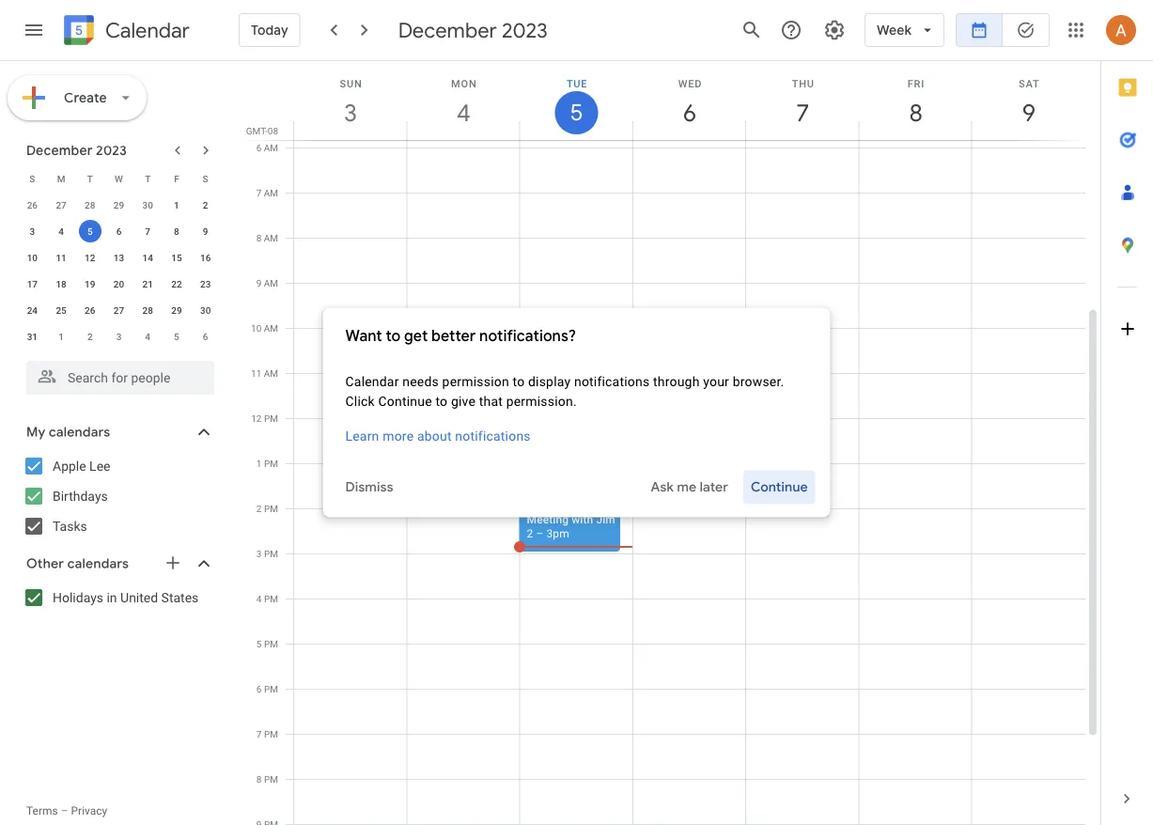 Task type: locate. For each thing, give the bounding box(es) containing it.
1 horizontal spatial 4
[[145, 331, 150, 342]]

0 vertical spatial 12
[[85, 252, 95, 263]]

row down 27 element
[[18, 323, 220, 350]]

2 vertical spatial 1
[[256, 458, 262, 469]]

row up the '13' 'element'
[[18, 218, 220, 244]]

16
[[200, 252, 211, 263]]

0 horizontal spatial 2023
[[96, 142, 127, 159]]

am down 08
[[264, 142, 278, 153]]

8 up 9 am
[[256, 232, 262, 243]]

30 for 30 element
[[200, 305, 211, 316]]

21 element
[[136, 273, 159, 295]]

t up "november 28" element
[[87, 173, 93, 184]]

1 inside grid
[[256, 458, 262, 469]]

1 horizontal spatial notifications
[[574, 374, 650, 389]]

7 column header from the left
[[972, 61, 1086, 140]]

8 down 7 pm
[[256, 774, 262, 785]]

am down 9 am
[[264, 322, 278, 334]]

2 t from the left
[[145, 173, 151, 184]]

pm up 6 pm
[[264, 638, 278, 650]]

2 row from the top
[[18, 192, 220, 218]]

pm for 3 pm
[[264, 548, 278, 559]]

6 am from the top
[[264, 368, 278, 379]]

pm for 6 pm
[[264, 683, 278, 695]]

4 inside the january 4 "element"
[[145, 331, 150, 342]]

5 for january 5 element
[[174, 331, 179, 342]]

3pm
[[547, 527, 569, 540]]

1 horizontal spatial calendar
[[345, 374, 399, 389]]

26 inside "element"
[[85, 305, 95, 316]]

29 inside 29 element
[[171, 305, 182, 316]]

2 vertical spatial 7
[[256, 728, 262, 740]]

4
[[58, 226, 64, 237], [145, 331, 150, 342], [256, 593, 262, 604]]

am up 9 am
[[264, 232, 278, 243]]

0 vertical spatial 5
[[87, 226, 93, 237]]

5 up 6 pm
[[256, 638, 262, 650]]

29
[[114, 199, 124, 211], [171, 305, 182, 316]]

pm up 1 pm
[[264, 413, 278, 424]]

3 for january 3 element at the left of the page
[[116, 331, 122, 342]]

7 pm from the top
[[264, 683, 278, 695]]

more
[[383, 428, 414, 444]]

0 horizontal spatial 27
[[56, 199, 66, 211]]

12 up 19
[[85, 252, 95, 263]]

14
[[142, 252, 153, 263]]

– inside meeting with jim 2 – 3pm
[[536, 527, 544, 540]]

row containing s
[[18, 165, 220, 192]]

5 column header from the left
[[746, 61, 860, 140]]

0 horizontal spatial 10
[[27, 252, 38, 263]]

1 horizontal spatial 26
[[85, 305, 95, 316]]

birthdays
[[53, 488, 108, 504]]

pm for 2 pm
[[264, 503, 278, 514]]

1 horizontal spatial 27
[[114, 305, 124, 316]]

9
[[203, 226, 208, 237], [256, 277, 262, 289]]

2 vertical spatial 5
[[256, 638, 262, 650]]

0 horizontal spatial 30
[[142, 199, 153, 211]]

1 vertical spatial 29
[[171, 305, 182, 316]]

0 vertical spatial –
[[536, 527, 544, 540]]

0 vertical spatial 28
[[85, 199, 95, 211]]

november 27 element
[[50, 194, 72, 216]]

am
[[264, 142, 278, 153], [264, 187, 278, 198], [264, 232, 278, 243], [264, 277, 278, 289], [264, 322, 278, 334], [264, 368, 278, 379]]

pm down 1 pm
[[264, 503, 278, 514]]

3 am from the top
[[264, 232, 278, 243]]

6 down november 29 element
[[116, 226, 122, 237]]

column header
[[293, 61, 407, 140], [406, 61, 520, 140], [519, 61, 633, 140], [632, 61, 746, 140], [746, 61, 860, 140], [859, 61, 973, 140], [972, 61, 1086, 140]]

8
[[174, 226, 179, 237], [256, 232, 262, 243], [256, 774, 262, 785]]

11
[[56, 252, 66, 263], [251, 368, 262, 379]]

9 pm from the top
[[264, 774, 278, 785]]

my calendars
[[26, 424, 110, 441]]

4 am from the top
[[264, 277, 278, 289]]

1 vertical spatial 11
[[251, 368, 262, 379]]

january 2 element
[[79, 325, 101, 348]]

1 pm from the top
[[264, 413, 278, 424]]

pm for 7 pm
[[264, 728, 278, 740]]

– right terms
[[61, 805, 68, 818]]

0 horizontal spatial 28
[[85, 199, 95, 211]]

0 vertical spatial notifications
[[574, 374, 650, 389]]

8 pm from the top
[[264, 728, 278, 740]]

28 element
[[136, 299, 159, 321]]

1 vertical spatial –
[[61, 805, 68, 818]]

28 for 28 element
[[142, 305, 153, 316]]

23
[[200, 278, 211, 290]]

28 down 21
[[142, 305, 153, 316]]

pm up 2 pm
[[264, 458, 278, 469]]

1 vertical spatial 26
[[85, 305, 95, 316]]

0 horizontal spatial 3
[[30, 226, 35, 237]]

row
[[18, 165, 220, 192], [18, 192, 220, 218], [18, 218, 220, 244], [18, 244, 220, 271], [18, 271, 220, 297], [18, 297, 220, 323], [18, 323, 220, 350]]

1 vertical spatial 10
[[251, 322, 262, 334]]

november 26 element
[[21, 194, 44, 216]]

my calendars button
[[4, 417, 233, 447]]

30 right november 29 element
[[142, 199, 153, 211]]

7 row from the top
[[18, 323, 220, 350]]

0 horizontal spatial 1
[[58, 331, 64, 342]]

needs
[[403, 374, 439, 389]]

row down "20" element
[[18, 297, 220, 323]]

0 vertical spatial 11
[[56, 252, 66, 263]]

privacy link
[[71, 805, 107, 818]]

11 down 10 am
[[251, 368, 262, 379]]

terms link
[[26, 805, 58, 818]]

1 down the "12 pm"
[[256, 458, 262, 469]]

7
[[256, 187, 262, 198], [145, 226, 150, 237], [256, 728, 262, 740]]

9 up 10 am
[[256, 277, 262, 289]]

5 inside january 5 element
[[174, 331, 179, 342]]

29 down the w
[[114, 199, 124, 211]]

december 2023 grid
[[18, 165, 220, 350]]

0 horizontal spatial 26
[[27, 199, 38, 211]]

s right f
[[203, 173, 208, 184]]

30 down 23
[[200, 305, 211, 316]]

tab list
[[1102, 61, 1153, 773]]

6 row from the top
[[18, 297, 220, 323]]

8 up 15 element
[[174, 226, 179, 237]]

0 vertical spatial calendar
[[105, 17, 190, 44]]

27
[[56, 199, 66, 211], [114, 305, 124, 316]]

28
[[85, 199, 95, 211], [142, 305, 153, 316]]

0 vertical spatial 4
[[58, 226, 64, 237]]

12 element
[[79, 246, 101, 269]]

2 pm from the top
[[264, 458, 278, 469]]

get
[[404, 326, 428, 345]]

0 vertical spatial 1
[[174, 199, 179, 211]]

2 vertical spatial 4
[[256, 593, 262, 604]]

1 horizontal spatial december 2023
[[398, 17, 548, 43]]

1 vertical spatial december
[[26, 142, 93, 159]]

30
[[142, 199, 153, 211], [200, 305, 211, 316]]

1 row from the top
[[18, 165, 220, 192]]

1 vertical spatial 2023
[[96, 142, 127, 159]]

continue
[[378, 393, 432, 409]]

1 am from the top
[[264, 142, 278, 153]]

t up november 30 element
[[145, 173, 151, 184]]

27 down 20 at left
[[114, 305, 124, 316]]

8 for 8 pm
[[256, 774, 262, 785]]

12 pm
[[251, 413, 278, 424]]

13 element
[[108, 246, 130, 269]]

pm down 2 pm
[[264, 548, 278, 559]]

to left get
[[386, 326, 401, 345]]

december 2023
[[398, 17, 548, 43], [26, 142, 127, 159]]

0 vertical spatial to
[[386, 326, 401, 345]]

other
[[26, 556, 64, 572]]

row containing 26
[[18, 192, 220, 218]]

2 down 26 "element"
[[87, 331, 93, 342]]

5 pm from the top
[[264, 593, 278, 604]]

25
[[56, 305, 66, 316]]

7 down november 30 element
[[145, 226, 150, 237]]

0 vertical spatial 2023
[[502, 17, 548, 43]]

calendar for calendar needs permission to display notifications through your browser. click continue to give that permission.
[[345, 374, 399, 389]]

10 up 11 am
[[251, 322, 262, 334]]

4 down 28 element
[[145, 331, 150, 342]]

w
[[115, 173, 123, 184]]

6 down 5 pm
[[256, 683, 262, 695]]

26 for 26 "element"
[[85, 305, 95, 316]]

– down meeting on the bottom left of page
[[536, 527, 544, 540]]

10 up 17
[[27, 252, 38, 263]]

notifications down that
[[455, 428, 531, 444]]

2 am from the top
[[264, 187, 278, 198]]

None search field
[[0, 353, 233, 395]]

notifications down want to get better notifications? heading
[[574, 374, 650, 389]]

4 up 11 element
[[58, 226, 64, 237]]

22
[[171, 278, 182, 290]]

to inside heading
[[386, 326, 401, 345]]

1 horizontal spatial december
[[398, 17, 497, 43]]

2 horizontal spatial 4
[[256, 593, 262, 604]]

4 pm from the top
[[264, 548, 278, 559]]

1 vertical spatial december 2023
[[26, 142, 127, 159]]

7 for 7 pm
[[256, 728, 262, 740]]

am down 6 am
[[264, 187, 278, 198]]

meeting with jim 2 – 3pm
[[527, 513, 616, 540]]

s
[[29, 173, 35, 184], [203, 173, 208, 184]]

1 vertical spatial 28
[[142, 305, 153, 316]]

january 5 element
[[165, 325, 188, 348]]

2 horizontal spatial 3
[[256, 548, 262, 559]]

7 down 6 pm
[[256, 728, 262, 740]]

–
[[536, 527, 544, 540], [61, 805, 68, 818]]

1 vertical spatial calendars
[[67, 556, 129, 572]]

4 for the january 4 "element"
[[145, 331, 150, 342]]

18 element
[[50, 273, 72, 295]]

20 element
[[108, 273, 130, 295]]

11 element
[[50, 246, 72, 269]]

2 horizontal spatial to
[[513, 374, 525, 389]]

0 horizontal spatial s
[[29, 173, 35, 184]]

23 element
[[194, 273, 217, 295]]

1 vertical spatial 5
[[174, 331, 179, 342]]

3 down 2 pm
[[256, 548, 262, 559]]

3 pm from the top
[[264, 503, 278, 514]]

my calendars list
[[4, 451, 233, 541]]

10 for 10 am
[[251, 322, 262, 334]]

row group
[[18, 192, 220, 350]]

am up the "12 pm"
[[264, 368, 278, 379]]

5
[[87, 226, 93, 237], [174, 331, 179, 342], [256, 638, 262, 650]]

am for 6 am
[[264, 142, 278, 153]]

26 element
[[79, 299, 101, 321]]

6 for january 6 element on the left of page
[[203, 331, 208, 342]]

0 horizontal spatial calendar
[[105, 17, 190, 44]]

row up "20" element
[[18, 244, 220, 271]]

4 pm
[[256, 593, 278, 604]]

0 horizontal spatial to
[[386, 326, 401, 345]]

0 vertical spatial 30
[[142, 199, 153, 211]]

to left 'give'
[[436, 393, 448, 409]]

3 for 3 pm
[[256, 548, 262, 559]]

browser.
[[733, 374, 784, 389]]

2 horizontal spatial 1
[[256, 458, 262, 469]]

row down the '13' 'element'
[[18, 271, 220, 297]]

meeting
[[527, 513, 569, 526]]

1 horizontal spatial t
[[145, 173, 151, 184]]

learn more about notifications link
[[345, 428, 531, 444]]

1 horizontal spatial 11
[[251, 368, 262, 379]]

3 inside grid
[[256, 548, 262, 559]]

29 inside november 29 element
[[114, 199, 124, 211]]

5 cell
[[76, 218, 104, 244]]

2 down 1 pm
[[256, 503, 262, 514]]

1 down 25 element
[[58, 331, 64, 342]]

1 horizontal spatial 28
[[142, 305, 153, 316]]

27 element
[[108, 299, 130, 321]]

pm down 6 pm
[[264, 728, 278, 740]]

november 28 element
[[79, 194, 101, 216]]

4 inside grid
[[256, 593, 262, 604]]

3 down 27 element
[[116, 331, 122, 342]]

2 inside january 2 element
[[87, 331, 93, 342]]

privacy
[[71, 805, 107, 818]]

to up 'permission.' at the top
[[513, 374, 525, 389]]

4 up 5 pm
[[256, 593, 262, 604]]

11 up 18
[[56, 252, 66, 263]]

1 vertical spatial 27
[[114, 305, 124, 316]]

6 down 30 element
[[203, 331, 208, 342]]

6 pm from the top
[[264, 638, 278, 650]]

27 inside 27 element
[[114, 305, 124, 316]]

calendar heading
[[102, 17, 190, 44]]

1 horizontal spatial 10
[[251, 322, 262, 334]]

11 inside row
[[56, 252, 66, 263]]

4 for 4 pm
[[256, 593, 262, 604]]

calendars up apple lee
[[49, 424, 110, 441]]

permission
[[442, 374, 509, 389]]

with
[[572, 513, 593, 526]]

apple lee
[[53, 458, 110, 474]]

1 vertical spatial 3
[[116, 331, 122, 342]]

3 down november 26 element
[[30, 226, 35, 237]]

2
[[203, 199, 208, 211], [87, 331, 93, 342], [256, 503, 262, 514], [527, 527, 533, 540]]

8 for 8
[[174, 226, 179, 237]]

29 down 22
[[171, 305, 182, 316]]

1 column header from the left
[[293, 61, 407, 140]]

0 horizontal spatial 9
[[203, 226, 208, 237]]

0 horizontal spatial 4
[[58, 226, 64, 237]]

5 down 29 element
[[174, 331, 179, 342]]

pm down 5 pm
[[264, 683, 278, 695]]

1 horizontal spatial 30
[[200, 305, 211, 316]]

7 pm
[[256, 728, 278, 740]]

1 vertical spatial 30
[[200, 305, 211, 316]]

1 t from the left
[[87, 173, 93, 184]]

13
[[114, 252, 124, 263]]

25 element
[[50, 299, 72, 321]]

16 element
[[194, 246, 217, 269]]

0 vertical spatial 26
[[27, 199, 38, 211]]

6 inside january 6 element
[[203, 331, 208, 342]]

row up november 29 element
[[18, 165, 220, 192]]

2 down meeting on the bottom left of page
[[527, 527, 533, 540]]

calendars up in
[[67, 556, 129, 572]]

0 vertical spatial 27
[[56, 199, 66, 211]]

9 inside december 2023 grid
[[203, 226, 208, 237]]

0 vertical spatial 29
[[114, 199, 124, 211]]

to
[[386, 326, 401, 345], [513, 374, 525, 389], [436, 393, 448, 409]]

6 for 6 pm
[[256, 683, 262, 695]]

0 vertical spatial 7
[[256, 187, 262, 198]]

1 vertical spatial 7
[[145, 226, 150, 237]]

jim
[[596, 513, 616, 526]]

pm
[[264, 413, 278, 424], [264, 458, 278, 469], [264, 503, 278, 514], [264, 548, 278, 559], [264, 593, 278, 604], [264, 638, 278, 650], [264, 683, 278, 695], [264, 728, 278, 740], [264, 774, 278, 785]]

row down the w
[[18, 192, 220, 218]]

5 for 5 pm
[[256, 638, 262, 650]]

other calendars button
[[4, 549, 233, 579]]

5 row from the top
[[18, 271, 220, 297]]

pm up 5 pm
[[264, 593, 278, 604]]

28 up 5, today element
[[85, 199, 95, 211]]

1 horizontal spatial 2023
[[502, 17, 548, 43]]

click
[[345, 393, 375, 409]]

that
[[479, 393, 503, 409]]

27 down m on the top of the page
[[56, 199, 66, 211]]

want to get better notifications? alert dialog
[[323, 308, 830, 517]]

12 down 11 am
[[251, 413, 262, 424]]

calendars
[[49, 424, 110, 441], [67, 556, 129, 572]]

3 row from the top
[[18, 218, 220, 244]]

1 horizontal spatial s
[[203, 173, 208, 184]]

am down 8 am
[[264, 277, 278, 289]]

2 vertical spatial 3
[[256, 548, 262, 559]]

1 horizontal spatial 5
[[174, 331, 179, 342]]

1 horizontal spatial 3
[[116, 331, 122, 342]]

1 down f
[[174, 199, 179, 211]]

1 horizontal spatial 12
[[251, 413, 262, 424]]

s up november 26 element
[[29, 173, 35, 184]]

pm down 7 pm
[[264, 774, 278, 785]]

task_alt button
[[1003, 13, 1050, 47]]

1 horizontal spatial –
[[536, 527, 544, 540]]

8 inside row
[[174, 226, 179, 237]]

grid
[[241, 61, 1101, 825]]

december
[[398, 17, 497, 43], [26, 142, 93, 159]]

row group containing 26
[[18, 192, 220, 350]]

1 vertical spatial 9
[[256, 277, 262, 289]]

display
[[528, 374, 571, 389]]

1 vertical spatial 1
[[58, 331, 64, 342]]

12 inside 'element'
[[85, 252, 95, 263]]

0 horizontal spatial 11
[[56, 252, 66, 263]]

calendar inside calendar needs permission to display notifications through your browser. click continue to give that permission.
[[345, 374, 399, 389]]

19
[[85, 278, 95, 290]]

0 vertical spatial 9
[[203, 226, 208, 237]]

1 vertical spatial notifications
[[455, 428, 531, 444]]

6 down gmt-
[[256, 142, 262, 153]]

26 down 19
[[85, 305, 95, 316]]

6 column header from the left
[[859, 61, 973, 140]]

pm for 5 pm
[[264, 638, 278, 650]]

2 horizontal spatial 5
[[256, 638, 262, 650]]

calendar
[[105, 17, 190, 44], [345, 374, 399, 389]]

1 vertical spatial 12
[[251, 413, 262, 424]]

30 for november 30 element
[[142, 199, 153, 211]]

26 left november 27 element
[[27, 199, 38, 211]]

0 horizontal spatial 12
[[85, 252, 95, 263]]

6
[[256, 142, 262, 153], [116, 226, 122, 237], [203, 331, 208, 342], [256, 683, 262, 695]]

1 horizontal spatial 9
[[256, 277, 262, 289]]

0 vertical spatial calendars
[[49, 424, 110, 441]]

1 horizontal spatial 29
[[171, 305, 182, 316]]

6 pm
[[256, 683, 278, 695]]

1 vertical spatial 4
[[145, 331, 150, 342]]

4 row from the top
[[18, 244, 220, 271]]

7 down 6 am
[[256, 187, 262, 198]]

10
[[27, 252, 38, 263], [251, 322, 262, 334]]

1 horizontal spatial to
[[436, 393, 448, 409]]

3 inside january 3 element
[[116, 331, 122, 342]]

10 inside december 2023 grid
[[27, 252, 38, 263]]

0 vertical spatial 10
[[27, 252, 38, 263]]

1
[[174, 199, 179, 211], [58, 331, 64, 342], [256, 458, 262, 469]]

0 horizontal spatial 29
[[114, 199, 124, 211]]

5 up 12 'element'
[[87, 226, 93, 237]]

6 am
[[256, 142, 278, 153]]

1 vertical spatial calendar
[[345, 374, 399, 389]]

row containing 3
[[18, 218, 220, 244]]

9 up 16 element
[[203, 226, 208, 237]]

2 vertical spatial to
[[436, 393, 448, 409]]

pm for 12 pm
[[264, 413, 278, 424]]

tasks
[[53, 518, 87, 534]]

2023
[[502, 17, 548, 43], [96, 142, 127, 159]]

0 horizontal spatial 5
[[87, 226, 93, 237]]

7 inside row
[[145, 226, 150, 237]]

5 am from the top
[[264, 322, 278, 334]]

15 element
[[165, 246, 188, 269]]

5 inside 5, today element
[[87, 226, 93, 237]]

17 element
[[21, 273, 44, 295]]

3
[[30, 226, 35, 237], [116, 331, 122, 342], [256, 548, 262, 559]]

9 am
[[256, 277, 278, 289]]

t
[[87, 173, 93, 184], [145, 173, 151, 184]]

27 inside november 27 element
[[56, 199, 66, 211]]

0 horizontal spatial t
[[87, 173, 93, 184]]



Task type: describe. For each thing, give the bounding box(es) containing it.
states
[[161, 590, 199, 605]]

calendar element
[[60, 11, 190, 53]]

24
[[27, 305, 38, 316]]

pm for 4 pm
[[264, 593, 278, 604]]

8 pm
[[256, 774, 278, 785]]

5 pm
[[256, 638, 278, 650]]

1 for january 1 element
[[58, 331, 64, 342]]

31
[[27, 331, 38, 342]]

21
[[142, 278, 153, 290]]

lee
[[89, 458, 110, 474]]

row containing 24
[[18, 297, 220, 323]]

notifications?
[[479, 326, 576, 345]]

january 1 element
[[50, 325, 72, 348]]

12 for 12
[[85, 252, 95, 263]]

8 for 8 am
[[256, 232, 262, 243]]

10 am
[[251, 322, 278, 334]]

6 for 6 am
[[256, 142, 262, 153]]

january 4 element
[[136, 325, 159, 348]]

1 vertical spatial to
[[513, 374, 525, 389]]

am for 7 am
[[264, 187, 278, 198]]

0 horizontal spatial –
[[61, 805, 68, 818]]

9 for 9
[[203, 226, 208, 237]]

date_range
[[970, 21, 989, 39]]

7 am
[[256, 187, 278, 198]]

0 horizontal spatial notifications
[[455, 428, 531, 444]]

0 vertical spatial december 2023
[[398, 17, 548, 43]]

learn
[[345, 428, 379, 444]]

26 for november 26 element
[[27, 199, 38, 211]]

27 for november 27 element
[[56, 199, 66, 211]]

29 for 29 element
[[171, 305, 182, 316]]

29 element
[[165, 299, 188, 321]]

pm for 8 pm
[[264, 774, 278, 785]]

holidays in united states
[[53, 590, 199, 605]]

12 for 12 pm
[[251, 413, 262, 424]]

7 for 7
[[145, 226, 150, 237]]

m
[[57, 173, 65, 184]]

8 am
[[256, 232, 278, 243]]

2 up 16 element
[[203, 199, 208, 211]]

9 for 9 am
[[256, 277, 262, 289]]

31 element
[[21, 325, 44, 348]]

30 element
[[194, 299, 217, 321]]

holidays
[[53, 590, 103, 605]]

1 horizontal spatial 1
[[174, 199, 179, 211]]

0 horizontal spatial december
[[26, 142, 93, 159]]

27 for 27 element
[[114, 305, 124, 316]]

about
[[417, 428, 452, 444]]

19 element
[[79, 273, 101, 295]]

am for 11 am
[[264, 368, 278, 379]]

am for 10 am
[[264, 322, 278, 334]]

0 vertical spatial december
[[398, 17, 497, 43]]

pm for 1 pm
[[264, 458, 278, 469]]

gmt-
[[246, 125, 268, 136]]

january 6 element
[[194, 325, 217, 348]]

2 column header from the left
[[406, 61, 520, 140]]

grid containing meeting with jim
[[241, 61, 1101, 825]]

28 for "november 28" element
[[85, 199, 95, 211]]

1 pm
[[256, 458, 278, 469]]

want to get better notifications?
[[345, 326, 576, 345]]

18
[[56, 278, 66, 290]]

1 for 1 pm
[[256, 458, 262, 469]]

14 element
[[136, 246, 159, 269]]

terms – privacy
[[26, 805, 107, 818]]

22 element
[[165, 273, 188, 295]]

5, today element
[[79, 220, 101, 243]]

7 for 7 am
[[256, 187, 262, 198]]

give
[[451, 393, 476, 409]]

0 horizontal spatial december 2023
[[26, 142, 127, 159]]

january 3 element
[[108, 325, 130, 348]]

date_range button
[[956, 13, 1003, 47]]

notifications inside calendar needs permission to display notifications through your browser. click continue to give that permission.
[[574, 374, 650, 389]]

my
[[26, 424, 45, 441]]

calendars for my calendars
[[49, 424, 110, 441]]

november 29 element
[[108, 194, 130, 216]]

terms
[[26, 805, 58, 818]]

3 column header from the left
[[519, 61, 633, 140]]

your
[[703, 374, 729, 389]]

gmt-08
[[246, 125, 278, 136]]

3 pm
[[256, 548, 278, 559]]

calendars for other calendars
[[67, 556, 129, 572]]

10 element
[[21, 246, 44, 269]]

row containing 17
[[18, 271, 220, 297]]

2 s from the left
[[203, 173, 208, 184]]

permission.
[[506, 393, 577, 409]]

24 element
[[21, 299, 44, 321]]

learn more about notifications
[[345, 428, 531, 444]]

4 column header from the left
[[632, 61, 746, 140]]

row containing 10
[[18, 244, 220, 271]]

15
[[171, 252, 182, 263]]

task_alt
[[1017, 21, 1035, 39]]

today
[[251, 22, 288, 39]]

want to get better notifications? heading
[[345, 325, 808, 347]]

today button
[[239, 13, 301, 47]]

better
[[432, 326, 476, 345]]

11 for 11
[[56, 252, 66, 263]]

2 pm
[[256, 503, 278, 514]]

08
[[268, 125, 278, 136]]

other calendars
[[26, 556, 129, 572]]

apple
[[53, 458, 86, 474]]

row containing 31
[[18, 323, 220, 350]]

am for 8 am
[[264, 232, 278, 243]]

calendar needs permission to display notifications through your browser. click continue to give that permission.
[[345, 374, 784, 409]]

10 for 10
[[27, 252, 38, 263]]

29 for november 29 element
[[114, 199, 124, 211]]

2 inside meeting with jim 2 – 3pm
[[527, 527, 533, 540]]

in
[[107, 590, 117, 605]]

november 30 element
[[136, 194, 159, 216]]

20
[[114, 278, 124, 290]]

f
[[174, 173, 179, 184]]

united
[[120, 590, 158, 605]]

1 s from the left
[[29, 173, 35, 184]]

0 vertical spatial 3
[[30, 226, 35, 237]]

11 for 11 am
[[251, 368, 262, 379]]

5 for 5, today element
[[87, 226, 93, 237]]

through
[[653, 374, 700, 389]]

calendar for calendar
[[105, 17, 190, 44]]

want
[[345, 326, 382, 345]]

11 am
[[251, 368, 278, 379]]

am for 9 am
[[264, 277, 278, 289]]

17
[[27, 278, 38, 290]]



Task type: vqa. For each thing, say whether or not it's contained in the screenshot.
Meeting with Jim 2 – 3pm
yes



